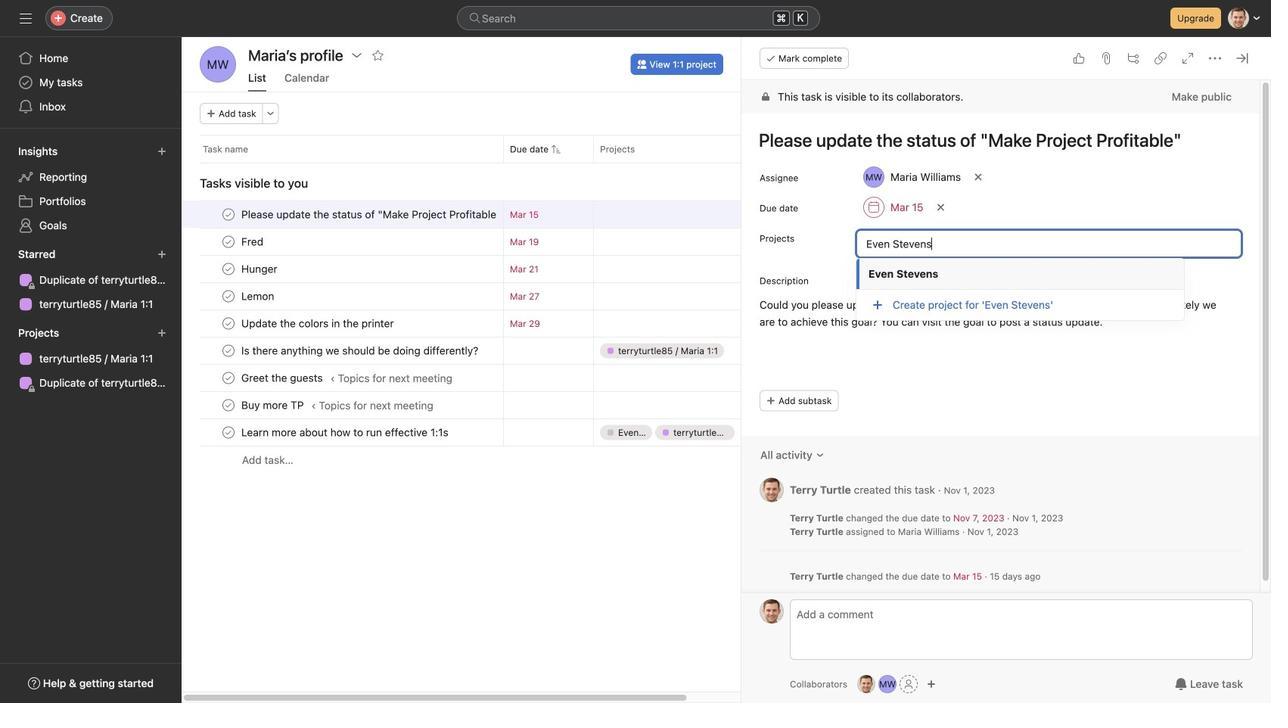 Task type: locate. For each thing, give the bounding box(es) containing it.
task name text field for hunger cell
[[238, 262, 282, 277]]

task name text field inside learn more about how to run effective 1:1s cell
[[238, 425, 453, 440]]

1 mark complete image from the top
[[220, 206, 238, 224]]

mark complete image inside 'is there anything we should be doing differently?' cell
[[220, 342, 238, 360]]

all activity image
[[816, 451, 825, 460]]

mark complete checkbox inside please update the status of "make project profitable" cell
[[220, 206, 238, 224]]

mark complete checkbox inside greet the guests cell
[[220, 369, 238, 387]]

mark complete checkbox inside buy more tp cell
[[220, 396, 238, 414]]

1 open user profile image from the top
[[760, 478, 784, 502]]

main content
[[742, 80, 1261, 602]]

task name text field inside please update the status of "make project profitable" cell
[[238, 207, 497, 222]]

hide sidebar image
[[20, 12, 32, 24]]

mark complete image for task name text field in the fred cell
[[220, 233, 238, 251]]

1 vertical spatial mark complete checkbox
[[220, 342, 238, 360]]

update the colors in the printer cell
[[182, 310, 503, 338]]

learn more about how to run effective 1:1s cell
[[182, 419, 503, 447]]

mark complete image inside learn more about how to run effective 1:1s cell
[[220, 424, 238, 442]]

please update the status of "make project profitable" cell
[[182, 201, 503, 229]]

linked projects for fred cell
[[594, 228, 745, 256]]

1 mark complete checkbox from the top
[[220, 233, 238, 251]]

main content inside please update the status of "make project profitable" dialog
[[742, 80, 1261, 602]]

full screen image
[[1183, 52, 1195, 64]]

mark complete image inside lemon cell
[[220, 287, 238, 305]]

0 likes. click to like this task image
[[1074, 52, 1086, 64]]

mark complete checkbox for task name text box inside the lemon cell
[[220, 287, 238, 305]]

2 add or remove collaborators image from the left
[[879, 675, 897, 693]]

mark complete image
[[220, 206, 238, 224], [220, 260, 238, 278], [220, 315, 238, 333], [220, 369, 238, 387], [220, 396, 238, 414]]

4 task name text field from the top
[[238, 316, 399, 331]]

1 task name text field from the top
[[238, 289, 279, 304]]

mark complete image inside fred cell
[[220, 233, 238, 251]]

4 mark complete image from the top
[[220, 369, 238, 387]]

open user profile image inside main content
[[760, 478, 784, 502]]

1 add or remove collaborators image from the left
[[858, 675, 876, 693]]

task name text field for update the colors in the printer 'cell'
[[238, 316, 399, 331]]

mark complete checkbox inside lemon cell
[[220, 287, 238, 305]]

mark complete image inside hunger cell
[[220, 260, 238, 278]]

hunger cell
[[182, 255, 503, 283]]

starred element
[[0, 241, 182, 319]]

task name text field inside buy more tp cell
[[238, 398, 309, 413]]

5 mark complete checkbox from the top
[[220, 369, 238, 387]]

1 mark complete image from the top
[[220, 233, 238, 251]]

3 mark complete checkbox from the top
[[220, 287, 238, 305]]

6 mark complete checkbox from the top
[[220, 424, 238, 442]]

mark complete image inside please update the status of "make project profitable" cell
[[220, 206, 238, 224]]

mark complete image inside buy more tp cell
[[220, 396, 238, 414]]

1 horizontal spatial add or remove collaborators image
[[879, 675, 897, 693]]

2 mark complete image from the top
[[220, 260, 238, 278]]

1 mark complete checkbox from the top
[[220, 206, 238, 224]]

4 task name text field from the top
[[238, 398, 309, 413]]

5 task name text field from the top
[[238, 425, 453, 440]]

is there anything we should be doing differently? cell
[[182, 337, 503, 365]]

4 mark complete image from the top
[[220, 424, 238, 442]]

Task name text field
[[238, 207, 497, 222], [238, 234, 268, 249], [238, 262, 282, 277], [238, 316, 399, 331]]

insights element
[[0, 138, 182, 241]]

4 mark complete checkbox from the top
[[220, 315, 238, 333]]

mark complete image for task name text box in the buy more tp cell
[[220, 396, 238, 414]]

task name text field inside fred cell
[[238, 234, 268, 249]]

mark complete image for task name text field in the update the colors in the printer 'cell'
[[220, 315, 238, 333]]

task name text field inside greet the guests cell
[[238, 371, 328, 386]]

2 mark complete checkbox from the top
[[220, 342, 238, 360]]

0 vertical spatial mark complete checkbox
[[220, 206, 238, 224]]

2 open user profile image from the top
[[760, 600, 784, 624]]

2 vertical spatial mark complete checkbox
[[220, 396, 238, 414]]

mark complete image
[[220, 233, 238, 251], [220, 287, 238, 305], [220, 342, 238, 360], [220, 424, 238, 442]]

1 vertical spatial open user profile image
[[760, 600, 784, 624]]

task name text field inside 'is there anything we should be doing differently?' cell
[[238, 343, 483, 358]]

0 horizontal spatial add or remove collaborators image
[[858, 675, 876, 693]]

mark complete image for task name text box inside learn more about how to run effective 1:1s cell
[[220, 424, 238, 442]]

3 task name text field from the top
[[238, 262, 282, 277]]

mark complete checkbox for task name text field within hunger cell
[[220, 260, 238, 278]]

task name text field inside hunger cell
[[238, 262, 282, 277]]

task name text field inside update the colors in the printer 'cell'
[[238, 316, 399, 331]]

mark complete checkbox inside update the colors in the printer 'cell'
[[220, 315, 238, 333]]

task name text field for greet the guests cell
[[238, 371, 328, 386]]

add or remove collaborators image
[[858, 675, 876, 693], [879, 675, 897, 693]]

mark complete checkbox inside fred cell
[[220, 233, 238, 251]]

2 mark complete checkbox from the top
[[220, 260, 238, 278]]

new insights image
[[157, 147, 167, 156]]

mark complete checkbox for task name text field in the update the colors in the printer 'cell'
[[220, 315, 238, 333]]

task name text field inside lemon cell
[[238, 289, 279, 304]]

mark complete checkbox inside learn more about how to run effective 1:1s cell
[[220, 424, 238, 442]]

attachments: add a file to this task, please update the status of "make project profitable" image
[[1101, 52, 1113, 64]]

0 vertical spatial open user profile image
[[760, 478, 784, 502]]

mark complete checkbox inside hunger cell
[[220, 260, 238, 278]]

lemon cell
[[182, 282, 503, 310]]

None field
[[457, 6, 821, 30]]

remove assignee image
[[974, 173, 984, 182]]

buy more tp cell
[[182, 391, 503, 419]]

mark complete checkbox inside 'is there anything we should be doing differently?' cell
[[220, 342, 238, 360]]

1 task name text field from the top
[[238, 207, 497, 222]]

3 mark complete image from the top
[[220, 342, 238, 360]]

task name text field for please update the status of "make project profitable" cell
[[238, 207, 497, 222]]

3 mark complete image from the top
[[220, 315, 238, 333]]

Task name text field
[[238, 289, 279, 304], [238, 343, 483, 358], [238, 371, 328, 386], [238, 398, 309, 413], [238, 425, 453, 440]]

Add task to a project... text field
[[857, 230, 1242, 257]]

mark complete checkbox for task name text box inside the greet the guests cell
[[220, 369, 238, 387]]

row
[[182, 135, 800, 163], [200, 162, 781, 164], [182, 201, 800, 229], [182, 228, 800, 256], [182, 255, 800, 283], [182, 282, 800, 310], [182, 310, 800, 338], [182, 337, 800, 365], [182, 364, 800, 392], [182, 391, 800, 419], [182, 419, 800, 447], [182, 446, 800, 474]]

tree grid
[[182, 201, 800, 474]]

Mark complete checkbox
[[220, 233, 238, 251], [220, 260, 238, 278], [220, 287, 238, 305], [220, 315, 238, 333], [220, 369, 238, 387], [220, 424, 238, 442]]

mark complete image inside update the colors in the printer 'cell'
[[220, 315, 238, 333]]

Mark complete checkbox
[[220, 206, 238, 224], [220, 342, 238, 360], [220, 396, 238, 414]]

2 task name text field from the top
[[238, 234, 268, 249]]

2 mark complete image from the top
[[220, 287, 238, 305]]

3 task name text field from the top
[[238, 371, 328, 386]]

mark complete image inside greet the guests cell
[[220, 369, 238, 387]]

mark complete image for task name text box inside the greet the guests cell
[[220, 369, 238, 387]]

task name text field for lemon cell at the left top
[[238, 289, 279, 304]]

copy task link image
[[1155, 52, 1167, 64]]

open user profile image
[[760, 478, 784, 502], [760, 600, 784, 624]]

5 mark complete image from the top
[[220, 396, 238, 414]]

2 task name text field from the top
[[238, 343, 483, 358]]

task name text field for buy more tp cell on the bottom left of the page
[[238, 398, 309, 413]]

3 mark complete checkbox from the top
[[220, 396, 238, 414]]

fred cell
[[182, 228, 503, 256]]



Task type: describe. For each thing, give the bounding box(es) containing it.
mark complete checkbox for 'is there anything we should be doing differently?' cell
[[220, 342, 238, 360]]

greet the guests cell
[[182, 364, 503, 392]]

please update the status of "make project profitable" dialog
[[742, 37, 1272, 703]]

linked projects for lemon cell
[[594, 282, 745, 310]]

linked projects for hunger cell
[[594, 255, 745, 283]]

global element
[[0, 37, 182, 128]]

linked projects for update the colors in the printer cell
[[594, 310, 745, 338]]

mark complete checkbox for task name text box inside learn more about how to run effective 1:1s cell
[[220, 424, 238, 442]]

add items to starred image
[[157, 250, 167, 259]]

mark complete image for task name text field within hunger cell
[[220, 260, 238, 278]]

task name text field for 'is there anything we should be doing differently?' cell
[[238, 343, 483, 358]]

add to starred image
[[372, 49, 384, 61]]

mark complete checkbox for buy more tp cell on the bottom left of the page
[[220, 396, 238, 414]]

Task Name text field
[[749, 123, 1242, 157]]

mark complete checkbox for please update the status of "make project profitable" cell
[[220, 206, 238, 224]]

mark complete image for task name text box inside the lemon cell
[[220, 287, 238, 305]]

close details image
[[1237, 52, 1249, 64]]

show options image
[[351, 49, 363, 61]]

linked projects for greet the guests cell
[[594, 364, 745, 392]]

mark complete checkbox for task name text field in the fred cell
[[220, 233, 238, 251]]

add subtask image
[[1128, 52, 1140, 64]]

task name text field for learn more about how to run effective 1:1s cell
[[238, 425, 453, 440]]

mark complete image for task name text box within the 'is there anything we should be doing differently?' cell
[[220, 342, 238, 360]]

mark complete image for task name text field within please update the status of "make project profitable" cell
[[220, 206, 238, 224]]

more actions for this task image
[[1210, 52, 1222, 64]]

linked projects for buy more tp cell
[[594, 391, 745, 419]]

Search tasks, projects, and more text field
[[457, 6, 821, 30]]

new project or portfolio image
[[157, 329, 167, 338]]

clear due date image
[[937, 203, 946, 212]]

add or remove collaborators image
[[928, 680, 937, 689]]

more actions image
[[266, 109, 275, 118]]

projects element
[[0, 319, 182, 398]]

task name text field for fred cell
[[238, 234, 268, 249]]



Task type: vqa. For each thing, say whether or not it's contained in the screenshot.
LINKED PROJECTS FOR BUY MORE TP cell
yes



